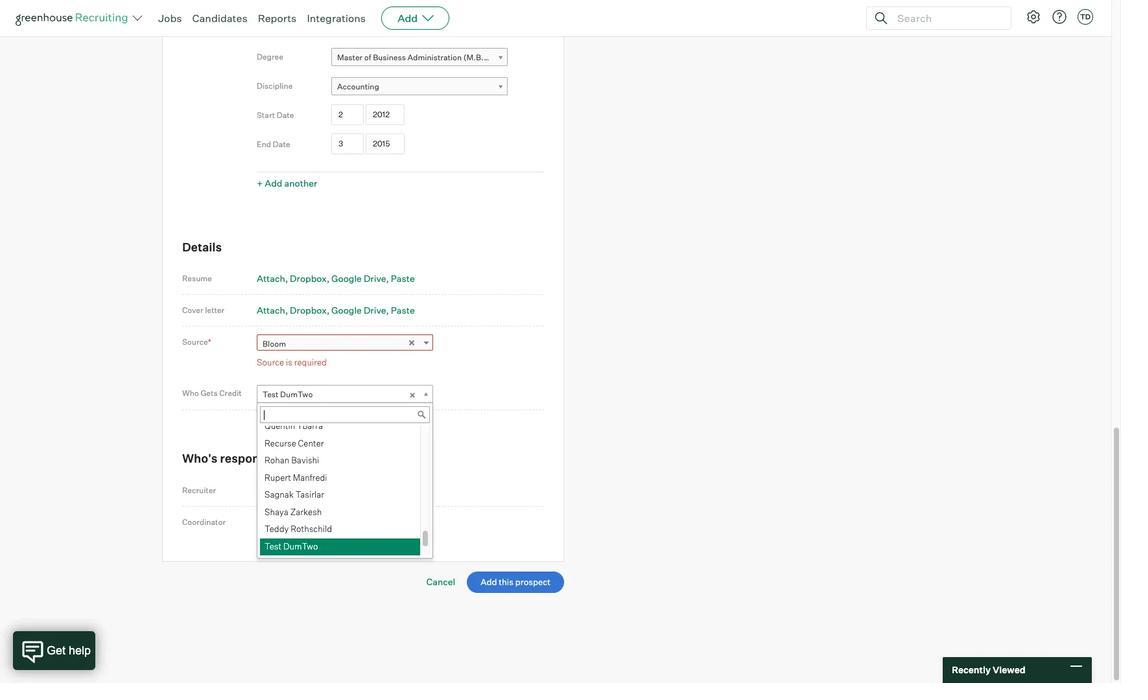 Task type: locate. For each thing, give the bounding box(es) containing it.
1 google from the top
[[332, 273, 362, 284]]

start date
[[257, 110, 294, 120]]

1 mm text field from the top
[[331, 104, 364, 125]]

2 paste from the top
[[391, 305, 415, 316]]

who
[[182, 389, 199, 399]]

1 google drive link from the top
[[332, 273, 389, 284]]

details
[[182, 240, 222, 254]]

zarkesh
[[290, 507, 322, 517]]

0 vertical spatial dropbox
[[290, 273, 327, 284]]

2 none from the top
[[263, 519, 282, 529]]

0 vertical spatial attach dropbox google drive paste
[[257, 273, 415, 284]]

1 drive from the top
[[364, 273, 386, 284]]

recurse center
[[265, 438, 324, 449]]

0 vertical spatial attach
[[257, 273, 285, 284]]

2 mm text field from the top
[[331, 134, 364, 155]]

dumtwo
[[280, 390, 313, 400], [283, 541, 318, 552]]

1 vertical spatial attach
[[257, 305, 285, 316]]

add right 'college'
[[398, 12, 418, 25]]

adrian college
[[337, 23, 391, 33]]

None text field
[[260, 407, 430, 424]]

dropbox for resume
[[290, 273, 327, 284]]

required
[[294, 358, 327, 368]]

add
[[398, 12, 418, 25], [265, 178, 282, 189]]

1 vertical spatial dropbox link
[[290, 305, 330, 316]]

administration
[[408, 52, 462, 62]]

0 horizontal spatial source
[[182, 337, 208, 347]]

2 google from the top
[[332, 305, 362, 316]]

dropbox link
[[290, 273, 330, 284], [290, 305, 330, 316]]

1 none link from the top
[[257, 482, 433, 501]]

google for resume
[[332, 273, 362, 284]]

paste link
[[391, 273, 415, 284], [391, 305, 415, 316]]

none for recruiter
[[263, 487, 282, 497]]

recurse
[[265, 438, 296, 449]]

1 vertical spatial google
[[332, 305, 362, 316]]

test
[[263, 390, 279, 400], [265, 541, 282, 552]]

date right end
[[273, 139, 290, 149]]

resume
[[182, 274, 212, 284]]

date right start
[[277, 110, 294, 120]]

2 paste link from the top
[[391, 305, 415, 316]]

0 vertical spatial none link
[[257, 482, 433, 501]]

0 vertical spatial attach link
[[257, 273, 288, 284]]

1 horizontal spatial add
[[398, 12, 418, 25]]

2 google drive link from the top
[[332, 305, 389, 316]]

discipline
[[257, 81, 293, 91]]

bloom
[[263, 340, 286, 349]]

none down shaya
[[263, 519, 282, 529]]

1 vertical spatial drive
[[364, 305, 386, 316]]

jobs
[[158, 12, 182, 25]]

0 vertical spatial google
[[332, 273, 362, 284]]

test down teddy
[[265, 541, 282, 552]]

2 none link from the top
[[257, 515, 433, 533]]

1 horizontal spatial source
[[257, 358, 284, 368]]

test dumtwo down is
[[263, 390, 313, 400]]

1 vertical spatial dropbox
[[290, 305, 327, 316]]

1 attach link from the top
[[257, 273, 288, 284]]

1 vertical spatial test dumtwo
[[265, 541, 318, 552]]

quentin ybarra
[[265, 421, 323, 431]]

add right the +
[[265, 178, 282, 189]]

Search text field
[[895, 9, 1000, 28]]

1 none from the top
[[263, 487, 282, 497]]

viewed
[[993, 665, 1026, 676]]

1 vertical spatial paste
[[391, 305, 415, 316]]

greenhouse recruiting image
[[16, 10, 132, 26]]

YYYY text field
[[366, 104, 405, 125], [366, 134, 405, 155]]

ybarra
[[297, 421, 323, 431]]

test dumtwo inside "option"
[[265, 541, 318, 552]]

0 vertical spatial yyyy text field
[[366, 104, 405, 125]]

none
[[263, 487, 282, 497], [263, 519, 282, 529]]

0 vertical spatial test dumtwo
[[263, 390, 313, 400]]

bloom link
[[257, 335, 433, 354]]

2 drive from the top
[[364, 305, 386, 316]]

2 dropbox from the top
[[290, 305, 327, 316]]

0 vertical spatial dropbox link
[[290, 273, 330, 284]]

+ add another
[[257, 178, 317, 189]]

none link up shaya zarkesh option on the left of the page
[[257, 482, 433, 501]]

dropbox for cover letter
[[290, 305, 327, 316]]

none down rupert
[[263, 487, 282, 497]]

none link up test dumtwo "option"
[[257, 515, 433, 533]]

source for source is required
[[257, 358, 284, 368]]

1 vertical spatial date
[[273, 139, 290, 149]]

source
[[182, 337, 208, 347], [257, 358, 284, 368]]

1 vertical spatial mm text field
[[331, 134, 364, 155]]

paste for cover letter
[[391, 305, 415, 316]]

add inside 'popup button'
[[398, 12, 418, 25]]

1 vertical spatial dumtwo
[[283, 541, 318, 552]]

education
[[182, 19, 219, 29]]

source left is
[[257, 358, 284, 368]]

1 vertical spatial add
[[265, 178, 282, 189]]

1 yyyy text field from the top
[[366, 104, 405, 125]]

2 attach from the top
[[257, 305, 285, 316]]

start
[[257, 110, 275, 120]]

1 attach from the top
[[257, 273, 285, 284]]

shaya zarkesh option
[[260, 504, 420, 522]]

quentin
[[265, 421, 295, 431]]

test dumtwo option
[[260, 539, 420, 556]]

list box
[[258, 418, 430, 556]]

2 dropbox link from the top
[[290, 305, 330, 316]]

test dumtwo
[[263, 390, 313, 400], [265, 541, 318, 552]]

None submit
[[467, 572, 564, 594]]

attach for cover letter
[[257, 305, 285, 316]]

teddy rothschild option
[[260, 522, 420, 539]]

0 vertical spatial dumtwo
[[280, 390, 313, 400]]

cancel link
[[427, 577, 456, 588]]

source *
[[182, 337, 211, 347]]

1 vertical spatial attach link
[[257, 305, 288, 316]]

shaya
[[265, 507, 289, 517]]

teddy
[[265, 524, 289, 535]]

who's responsible for this prospect?
[[182, 452, 389, 466]]

credit
[[219, 389, 242, 399]]

tasirlar
[[296, 490, 324, 500]]

rupert
[[265, 473, 291, 483]]

0 vertical spatial test
[[263, 390, 279, 400]]

source for source *
[[182, 337, 208, 347]]

test inside "option"
[[265, 541, 282, 552]]

1 dropbox from the top
[[290, 273, 327, 284]]

0 vertical spatial source
[[182, 337, 208, 347]]

name
[[284, 22, 305, 32]]

1 vertical spatial paste link
[[391, 305, 415, 316]]

paste for resume
[[391, 273, 415, 284]]

2 yyyy text field from the top
[[366, 134, 405, 155]]

test up quentin
[[263, 390, 279, 400]]

quentin ybarra option
[[260, 418, 420, 436]]

dumtwo up quentin ybarra
[[280, 390, 313, 400]]

0 vertical spatial add
[[398, 12, 418, 25]]

0 horizontal spatial add
[[265, 178, 282, 189]]

1 vertical spatial none link
[[257, 515, 433, 533]]

date
[[277, 110, 294, 120], [273, 139, 290, 149]]

0 vertical spatial drive
[[364, 273, 386, 284]]

add button
[[382, 6, 450, 30]]

google drive link
[[332, 273, 389, 284], [332, 305, 389, 316]]

1 vertical spatial source
[[257, 358, 284, 368]]

degree
[[257, 52, 283, 61]]

td
[[1081, 12, 1091, 21]]

0 vertical spatial paste link
[[391, 273, 415, 284]]

dumtwo inside "option"
[[283, 541, 318, 552]]

1 paste from the top
[[391, 273, 415, 284]]

1 vertical spatial test
[[265, 541, 282, 552]]

1 vertical spatial none
[[263, 519, 282, 529]]

0 vertical spatial mm text field
[[331, 104, 364, 125]]

dumtwo down teddy rothschild
[[283, 541, 318, 552]]

letter
[[205, 306, 225, 315]]

td button
[[1078, 9, 1094, 25]]

candidates
[[192, 12, 248, 25]]

recruiter
[[182, 486, 216, 495]]

drive for cover letter
[[364, 305, 386, 316]]

1 vertical spatial attach dropbox google drive paste
[[257, 305, 415, 316]]

0 vertical spatial date
[[277, 110, 294, 120]]

2 attach dropbox google drive paste from the top
[[257, 305, 415, 316]]

rohan bavishi
[[265, 455, 319, 466]]

paste
[[391, 273, 415, 284], [391, 305, 415, 316]]

+
[[257, 178, 263, 189]]

source down cover
[[182, 337, 208, 347]]

school
[[257, 22, 282, 32]]

bavishi
[[291, 455, 319, 466]]

recurse center option
[[260, 436, 420, 453]]

mm text field for end date
[[331, 134, 364, 155]]

2 attach link from the top
[[257, 305, 288, 316]]

google
[[332, 273, 362, 284], [332, 305, 362, 316]]

1 attach dropbox google drive paste from the top
[[257, 273, 415, 284]]

attach dropbox google drive paste
[[257, 273, 415, 284], [257, 305, 415, 316]]

0 vertical spatial none
[[263, 487, 282, 497]]

shaya zarkesh
[[265, 507, 322, 517]]

0 vertical spatial google drive link
[[332, 273, 389, 284]]

MM text field
[[331, 104, 364, 125], [331, 134, 364, 155]]

attach
[[257, 273, 285, 284], [257, 305, 285, 316]]

attach dropbox google drive paste for resume
[[257, 273, 415, 284]]

0 vertical spatial paste
[[391, 273, 415, 284]]

yyyy text field for end date
[[366, 134, 405, 155]]

master
[[337, 52, 363, 62]]

1 dropbox link from the top
[[290, 273, 330, 284]]

google drive link for resume
[[332, 273, 389, 284]]

test dumtwo down teddy rothschild
[[265, 541, 318, 552]]

candidates link
[[192, 12, 248, 25]]

google for cover letter
[[332, 305, 362, 316]]

1 vertical spatial yyyy text field
[[366, 134, 405, 155]]

1 vertical spatial google drive link
[[332, 305, 389, 316]]

1 paste link from the top
[[391, 273, 415, 284]]

integrations
[[307, 12, 366, 25]]

jobs link
[[158, 12, 182, 25]]



Task type: describe. For each thing, give the bounding box(es) containing it.
google drive link for cover letter
[[332, 305, 389, 316]]

master of business administration (m.b.a.)
[[337, 52, 495, 62]]

attach link for cover letter
[[257, 305, 288, 316]]

accounting
[[337, 81, 379, 91]]

recently viewed
[[952, 665, 1026, 676]]

center
[[298, 438, 324, 449]]

cover
[[182, 306, 203, 315]]

prospect?
[[331, 452, 389, 466]]

mm text field for start date
[[331, 104, 364, 125]]

reports link
[[258, 12, 297, 25]]

rohan
[[265, 455, 290, 466]]

test dumtwo link
[[257, 385, 433, 404]]

list box containing quentin ybarra
[[258, 418, 430, 556]]

adrian college link
[[331, 18, 508, 37]]

date for end date
[[273, 139, 290, 149]]

none link for recruiter
[[257, 482, 433, 501]]

is
[[286, 358, 292, 368]]

education element
[[257, 13, 544, 192]]

adrian
[[337, 23, 362, 33]]

responsible
[[220, 452, 287, 466]]

of
[[364, 52, 371, 62]]

sagnak tasirlar
[[265, 490, 324, 500]]

who gets credit
[[182, 389, 242, 399]]

school name
[[257, 22, 305, 32]]

manfredi
[[293, 473, 327, 483]]

master of business administration (m.b.a.) link
[[331, 48, 508, 66]]

yyyy text field for start date
[[366, 104, 405, 125]]

rupert manfredi
[[265, 473, 327, 483]]

*
[[208, 337, 211, 347]]

dropbox link for resume
[[290, 273, 330, 284]]

this
[[307, 452, 329, 466]]

source is required
[[257, 358, 327, 368]]

college
[[363, 23, 391, 33]]

td button
[[1076, 6, 1096, 27]]

sagnak
[[265, 490, 294, 500]]

attach link for resume
[[257, 273, 288, 284]]

attach dropbox google drive paste for cover letter
[[257, 305, 415, 316]]

cover letter
[[182, 306, 225, 315]]

sagnak tasirlar option
[[260, 487, 420, 504]]

end date
[[257, 139, 290, 149]]

cancel
[[427, 577, 456, 588]]

another
[[284, 178, 317, 189]]

drive for resume
[[364, 273, 386, 284]]

integrations link
[[307, 12, 366, 25]]

none for coordinator
[[263, 519, 282, 529]]

attach for resume
[[257, 273, 285, 284]]

end
[[257, 139, 271, 149]]

add inside education element
[[265, 178, 282, 189]]

rupert manfredi option
[[260, 470, 420, 487]]

for
[[289, 452, 305, 466]]

coordinator
[[182, 518, 226, 528]]

rothschild
[[291, 524, 332, 535]]

reports
[[258, 12, 297, 25]]

teddy rothschild
[[265, 524, 332, 535]]

configure image
[[1026, 9, 1042, 25]]

gets
[[201, 389, 218, 399]]

paste link for resume
[[391, 273, 415, 284]]

paste link for cover letter
[[391, 305, 415, 316]]

date for start date
[[277, 110, 294, 120]]

rohan bavishi option
[[260, 453, 420, 470]]

dropbox link for cover letter
[[290, 305, 330, 316]]

none link for coordinator
[[257, 515, 433, 533]]

+ add another link
[[257, 178, 317, 189]]

who's
[[182, 452, 218, 466]]

recently
[[952, 665, 991, 676]]

business
[[373, 52, 406, 62]]

(m.b.a.)
[[464, 52, 495, 62]]

accounting link
[[331, 77, 508, 96]]



Task type: vqa. For each thing, say whether or not it's contained in the screenshot.
the [H2 associated with Scientist
no



